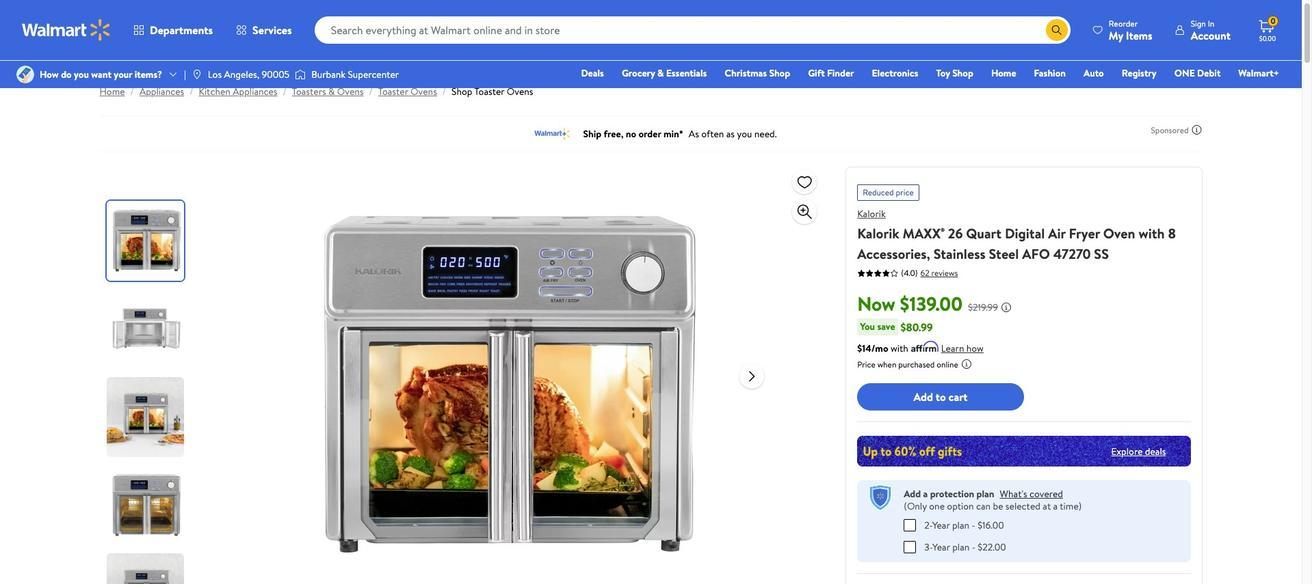 Task type: describe. For each thing, give the bounding box(es) containing it.
explore deals link
[[1106, 440, 1172, 464]]

 image for burbank
[[295, 68, 306, 81]]

to
[[936, 390, 946, 405]]

deals
[[1145, 445, 1166, 459]]

$219.99
[[968, 301, 998, 315]]

toasters & ovens link
[[292, 85, 364, 99]]

fryer
[[1069, 224, 1100, 243]]

2 ovens from the left
[[411, 85, 437, 99]]

online
[[937, 359, 958, 371]]

toy shop link
[[930, 66, 980, 81]]

toy
[[936, 66, 950, 80]]

1 ovens from the left
[[337, 85, 364, 99]]

explore deals
[[1111, 445, 1166, 459]]

registry
[[1122, 66, 1157, 80]]

$0.00
[[1259, 34, 1276, 43]]

one
[[929, 500, 945, 514]]

debit
[[1197, 66, 1221, 80]]

deals
[[581, 66, 604, 80]]

your
[[114, 68, 132, 81]]

option
[[947, 500, 974, 514]]

2 / from the left
[[190, 85, 193, 99]]

los
[[208, 68, 222, 81]]

can
[[976, 500, 991, 514]]

 image for how
[[16, 66, 34, 83]]

explore
[[1111, 445, 1143, 459]]

departments
[[150, 23, 213, 38]]

auto
[[1084, 66, 1104, 80]]

finder
[[827, 66, 854, 80]]

quart
[[966, 224, 1002, 243]]

kalorik maxx® 26 quart digital air fryer oven with 8 accessories, stainless steel afo 47270 ss - image 1 of 6 image
[[106, 201, 186, 281]]

grocery & essentials
[[622, 66, 707, 80]]

clear search field text image
[[1030, 24, 1040, 35]]

0 vertical spatial home link
[[985, 66, 1023, 81]]

be
[[993, 500, 1003, 514]]

price when purchased online
[[857, 359, 958, 371]]

reduced price
[[863, 187, 914, 198]]

how
[[40, 68, 59, 81]]

kalorik maxx® 26 quart digital air fryer oven with 8 accessories, stainless steel afo 47270 ss - image 4 of 6 image
[[106, 466, 186, 546]]

2-Year plan - $16.00 checkbox
[[904, 520, 916, 532]]

afo
[[1022, 245, 1050, 263]]

next media item image
[[744, 368, 760, 385]]

accessories,
[[857, 245, 930, 263]]

you
[[74, 68, 89, 81]]

year for 2-
[[932, 519, 950, 533]]

air
[[1048, 224, 1066, 243]]

protection
[[930, 488, 974, 501]]

how
[[967, 342, 984, 356]]

angeles,
[[224, 68, 259, 81]]

items?
[[135, 68, 162, 81]]

you
[[860, 320, 875, 334]]

oven
[[1103, 224, 1135, 243]]

1 horizontal spatial a
[[1053, 500, 1058, 514]]

departments button
[[122, 14, 224, 47]]

gift finder link
[[802, 66, 860, 81]]

how do you want your items?
[[40, 68, 162, 81]]

add to cart button
[[857, 384, 1024, 411]]

0 horizontal spatial home link
[[100, 85, 125, 99]]

plan inside add a protection plan what's covered (only one option can be selected at a time)
[[977, 488, 994, 501]]

$14/mo with
[[857, 342, 908, 356]]

kalorik maxx® 26 quart digital air fryer oven with 8 accessories, stainless steel afo 47270 ss - image 3 of 6 image
[[106, 378, 186, 458]]

walmart+ link
[[1232, 66, 1286, 81]]

0
[[1271, 15, 1276, 27]]

add a protection plan what's covered (only one option can be selected at a time)
[[904, 488, 1082, 514]]

reduced
[[863, 187, 894, 198]]

home for home
[[991, 66, 1016, 80]]

$139.00
[[900, 291, 963, 317]]

burbank
[[311, 68, 346, 81]]

toasters
[[292, 85, 326, 99]]

cart
[[949, 390, 968, 405]]

1 vertical spatial with
[[891, 342, 908, 356]]

registry link
[[1116, 66, 1163, 81]]

- for $22.00
[[972, 541, 976, 554]]

sign in to add to favorites list, kalorik maxx® 26 quart digital air fryer oven with 8 accessories, stainless steel afo 47270 ss image
[[796, 173, 813, 191]]

walmart+
[[1239, 66, 1279, 80]]

shop for toy shop
[[952, 66, 973, 80]]

stainless
[[934, 245, 986, 263]]

learn more about strikethrough prices image
[[1001, 302, 1012, 313]]

reorder
[[1109, 17, 1138, 29]]

kitchen
[[199, 85, 230, 99]]

digital
[[1005, 224, 1045, 243]]

3-
[[924, 541, 933, 554]]

fashion link
[[1028, 66, 1072, 81]]

- for $16.00
[[972, 519, 975, 533]]

3-year plan - $22.00
[[924, 541, 1006, 554]]

covered
[[1030, 488, 1063, 501]]

fashion
[[1034, 66, 1066, 80]]

reviews
[[931, 267, 958, 279]]

items
[[1126, 28, 1153, 43]]

toy shop
[[936, 66, 973, 80]]

year for 3-
[[933, 541, 950, 554]]

kalorik maxx® 26 quart digital air fryer oven with 8 accessories, stainless steel afo 47270 ss - image 5 of 6 image
[[106, 554, 186, 585]]



Task type: locate. For each thing, give the bounding box(es) containing it.
a right at on the bottom
[[1053, 500, 1058, 514]]

one
[[1174, 66, 1195, 80]]

sign in account
[[1191, 17, 1231, 43]]

 image for los
[[191, 69, 202, 80]]

0 vertical spatial kalorik
[[857, 207, 886, 221]]

what's covered button
[[1000, 488, 1063, 501]]

62
[[921, 267, 930, 279]]

up to sixty percent off deals. shop now. image
[[857, 436, 1191, 467]]

0 vertical spatial home
[[991, 66, 1016, 80]]

gift
[[808, 66, 825, 80]]

8
[[1168, 224, 1176, 243]]

essentials
[[666, 66, 707, 80]]

deals link
[[575, 66, 610, 81]]

1 vertical spatial home link
[[100, 85, 125, 99]]

kalorik maxx® 26 quart digital air fryer oven with 8 accessories, stainless steel afo 47270 ss - image 2 of 6 image
[[106, 289, 186, 369]]

purchased
[[898, 359, 935, 371]]

4 / from the left
[[369, 85, 373, 99]]

0 vertical spatial -
[[972, 519, 975, 533]]

(4.0) 62 reviews
[[901, 267, 958, 279]]

- left "$16.00" on the right bottom
[[972, 519, 975, 533]]

3-Year plan - $22.00 checkbox
[[904, 541, 916, 554]]

1 horizontal spatial  image
[[191, 69, 202, 80]]

year
[[932, 519, 950, 533], [933, 541, 950, 554]]

grocery
[[622, 66, 655, 80]]

/ down your
[[130, 85, 134, 99]]

1 appliances from the left
[[139, 85, 184, 99]]

shop right christmas
[[769, 66, 790, 80]]

kalorik
[[857, 207, 886, 221], [857, 224, 899, 243]]

toaster ovens link
[[378, 85, 437, 99]]

$14/mo
[[857, 342, 888, 356]]

 image right the |
[[191, 69, 202, 80]]

plan for $22.00
[[952, 541, 970, 554]]

kalorik maxx® 26 quart digital air fryer oven with 8 accessories, stainless steel afo 47270 ss image
[[291, 167, 729, 585]]

-
[[972, 519, 975, 533], [972, 541, 976, 554]]

auto link
[[1078, 66, 1110, 81]]

5 / from the left
[[443, 85, 446, 99]]

0 horizontal spatial &
[[328, 85, 335, 99]]

with
[[1139, 224, 1165, 243], [891, 342, 908, 356]]

/ right toaster ovens link
[[443, 85, 446, 99]]

1 toaster from the left
[[378, 85, 408, 99]]

1 vertical spatial &
[[328, 85, 335, 99]]

electronics
[[872, 66, 918, 80]]

1 vertical spatial year
[[933, 541, 950, 554]]

0 horizontal spatial a
[[923, 488, 928, 501]]

kalorik kalorik maxx® 26 quart digital air fryer oven with 8 accessories, stainless steel afo 47270 ss
[[857, 207, 1176, 263]]

do
[[61, 68, 72, 81]]

0 horizontal spatial  image
[[16, 66, 34, 83]]

wpp logo image
[[868, 486, 893, 511]]

ss
[[1094, 245, 1109, 263]]

add for add to cart
[[914, 390, 933, 405]]

you save $80.99
[[860, 320, 933, 335]]

now
[[857, 291, 895, 317]]

in
[[1208, 17, 1215, 29]]

with inside kalorik kalorik maxx® 26 quart digital air fryer oven with 8 accessories, stainless steel afo 47270 ss
[[1139, 224, 1165, 243]]

burbank supercenter
[[311, 68, 399, 81]]

0 vertical spatial add
[[914, 390, 933, 405]]

home link down your
[[100, 85, 125, 99]]

& down burbank on the top left
[[328, 85, 335, 99]]

with left 8
[[1139, 224, 1165, 243]]

home link left fashion link at the right top of page
[[985, 66, 1023, 81]]

1 horizontal spatial home
[[991, 66, 1016, 80]]

ovens
[[337, 85, 364, 99], [411, 85, 437, 99], [507, 85, 533, 99]]

shop right toaster ovens link
[[452, 85, 472, 99]]

3 / from the left
[[283, 85, 287, 99]]

1 horizontal spatial &
[[657, 66, 664, 80]]

add inside add a protection plan what's covered (only one option can be selected at a time)
[[904, 488, 921, 501]]

walmart image
[[22, 19, 111, 41]]

1 vertical spatial add
[[904, 488, 921, 501]]

a left one
[[923, 488, 928, 501]]

kalorik down reduced
[[857, 207, 886, 221]]

2 appliances from the left
[[233, 85, 277, 99]]

with up price when purchased online in the bottom of the page
[[891, 342, 908, 356]]

want
[[91, 68, 112, 81]]

26
[[948, 224, 963, 243]]

what's
[[1000, 488, 1027, 501]]

& inside 'link'
[[657, 66, 664, 80]]

0 horizontal spatial shop
[[452, 85, 472, 99]]

los angeles, 90005
[[208, 68, 290, 81]]

2 toaster from the left
[[474, 85, 505, 99]]

account
[[1191, 28, 1231, 43]]

47270
[[1053, 245, 1091, 263]]

time)
[[1060, 500, 1082, 514]]

gift finder
[[808, 66, 854, 80]]

shop for christmas shop
[[769, 66, 790, 80]]

1 horizontal spatial ovens
[[411, 85, 437, 99]]

price
[[857, 359, 876, 371]]

/ down 90005
[[283, 85, 287, 99]]

home down your
[[100, 85, 125, 99]]

1 vertical spatial kalorik
[[857, 224, 899, 243]]

0 horizontal spatial with
[[891, 342, 908, 356]]

save
[[877, 320, 895, 334]]

year down one
[[932, 519, 950, 533]]

2-year plan - $16.00
[[924, 519, 1004, 533]]

selected
[[1006, 500, 1041, 514]]

plan down option
[[952, 519, 969, 533]]

shop
[[769, 66, 790, 80], [952, 66, 973, 80], [452, 85, 472, 99]]

2 horizontal spatial  image
[[295, 68, 306, 81]]

shop toaster ovens link
[[452, 85, 533, 99]]

home for home / appliances / kitchen appliances / toasters & ovens / toaster ovens / shop toaster ovens
[[100, 85, 125, 99]]

search icon image
[[1051, 25, 1062, 36]]

kalorik link
[[857, 207, 886, 221]]

one debit
[[1174, 66, 1221, 80]]

$80.99
[[901, 320, 933, 335]]

0 vertical spatial with
[[1139, 224, 1165, 243]]

2 horizontal spatial ovens
[[507, 85, 533, 99]]

affirm image
[[911, 341, 939, 352]]

2 kalorik from the top
[[857, 224, 899, 243]]

Search search field
[[314, 16, 1071, 44]]

appliances
[[139, 85, 184, 99], [233, 85, 277, 99]]

0 $0.00
[[1259, 15, 1276, 43]]

plan for $16.00
[[952, 519, 969, 533]]

1 / from the left
[[130, 85, 134, 99]]

/ down supercenter
[[369, 85, 373, 99]]

0 vertical spatial plan
[[977, 488, 994, 501]]

90005
[[262, 68, 290, 81]]

add inside add to cart button
[[914, 390, 933, 405]]

ad disclaimer and feedback image
[[1191, 125, 1202, 135]]

add left one
[[904, 488, 921, 501]]

appliances down los angeles, 90005
[[233, 85, 277, 99]]

Walmart Site-Wide search field
[[314, 16, 1071, 44]]

1 horizontal spatial home link
[[985, 66, 1023, 81]]

1 horizontal spatial shop
[[769, 66, 790, 80]]

 image up toasters
[[295, 68, 306, 81]]

christmas shop link
[[719, 66, 796, 81]]

learn how
[[941, 342, 984, 356]]

home left fashion link at the right top of page
[[991, 66, 1016, 80]]

shop right toy
[[952, 66, 973, 80]]

1 vertical spatial -
[[972, 541, 976, 554]]

one debit link
[[1168, 66, 1227, 81]]

2 vertical spatial plan
[[952, 541, 970, 554]]

0 horizontal spatial appliances
[[139, 85, 184, 99]]

add for add a protection plan what's covered (only one option can be selected at a time)
[[904, 488, 921, 501]]

plan right option
[[977, 488, 994, 501]]

0 horizontal spatial ovens
[[337, 85, 364, 99]]

shop inside 'link'
[[952, 66, 973, 80]]

my
[[1109, 28, 1123, 43]]

sponsored
[[1151, 124, 1189, 136]]

$16.00
[[978, 519, 1004, 533]]

0 horizontal spatial home
[[100, 85, 125, 99]]

plan
[[977, 488, 994, 501], [952, 519, 969, 533], [952, 541, 970, 554]]

price
[[896, 187, 914, 198]]

1 vertical spatial plan
[[952, 519, 969, 533]]

electronics link
[[866, 66, 925, 81]]

grocery & essentials link
[[616, 66, 713, 81]]

steel
[[989, 245, 1019, 263]]

christmas shop
[[725, 66, 790, 80]]

1 kalorik from the top
[[857, 207, 886, 221]]

3 ovens from the left
[[507, 85, 533, 99]]

& right grocery
[[657, 66, 664, 80]]

1 horizontal spatial toaster
[[474, 85, 505, 99]]

1 - from the top
[[972, 519, 975, 533]]

1 vertical spatial home
[[100, 85, 125, 99]]

toaster
[[378, 85, 408, 99], [474, 85, 505, 99]]

(4.0)
[[901, 267, 918, 279]]

zoom image modal image
[[796, 204, 813, 220]]

year right 3-year plan - $22.00 checkbox
[[933, 541, 950, 554]]

add left the to
[[914, 390, 933, 405]]

reorder my items
[[1109, 17, 1153, 43]]

 image left how
[[16, 66, 34, 83]]

1 horizontal spatial appliances
[[233, 85, 277, 99]]

christmas
[[725, 66, 767, 80]]

plan down 2-year plan - $16.00
[[952, 541, 970, 554]]

0 vertical spatial &
[[657, 66, 664, 80]]

/ left the kitchen
[[190, 85, 193, 99]]

0 horizontal spatial toaster
[[378, 85, 408, 99]]

 image
[[16, 66, 34, 83], [295, 68, 306, 81], [191, 69, 202, 80]]

supercenter
[[348, 68, 399, 81]]

learn
[[941, 342, 964, 356]]

when
[[878, 359, 896, 371]]

kalorik down kalorik link
[[857, 224, 899, 243]]

appliances down items?
[[139, 85, 184, 99]]

- left $22.00
[[972, 541, 976, 554]]

services
[[253, 23, 292, 38]]

sign
[[1191, 17, 1206, 29]]

at
[[1043, 500, 1051, 514]]

home / appliances / kitchen appliances / toasters & ovens / toaster ovens / shop toaster ovens
[[100, 85, 533, 99]]

legal information image
[[961, 359, 972, 370]]

&
[[657, 66, 664, 80], [328, 85, 335, 99]]

1 horizontal spatial with
[[1139, 224, 1165, 243]]

kitchen appliances link
[[199, 85, 277, 99]]

2 horizontal spatial shop
[[952, 66, 973, 80]]

2 - from the top
[[972, 541, 976, 554]]

0 vertical spatial year
[[932, 519, 950, 533]]



Task type: vqa. For each thing, say whether or not it's contained in the screenshot.
Account
yes



